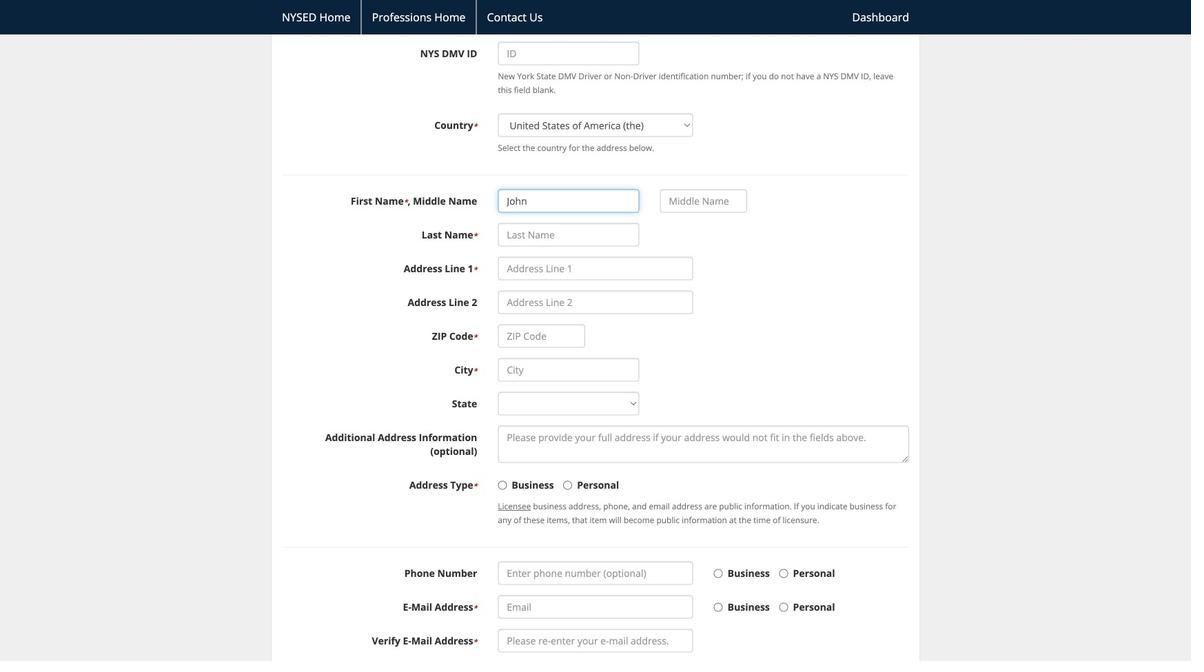 Task type: vqa. For each thing, say whether or not it's contained in the screenshot.
list ol image
no



Task type: describe. For each thing, give the bounding box(es) containing it.
Please re-enter your e-mail address. text field
[[498, 629, 693, 653]]

Middle Name text field
[[660, 189, 747, 213]]

Address Line 1 text field
[[498, 257, 693, 280]]

ZIP Code text field
[[498, 324, 585, 348]]

Enter phone number (optional) text field
[[498, 562, 693, 585]]

Email text field
[[498, 595, 693, 619]]

Address Line 2 text field
[[498, 291, 693, 314]]



Task type: locate. For each thing, give the bounding box(es) containing it.
None radio
[[714, 569, 723, 578], [779, 569, 788, 578], [714, 603, 723, 612], [714, 569, 723, 578], [779, 569, 788, 578], [714, 603, 723, 612]]

None radio
[[498, 481, 507, 490], [563, 481, 572, 490], [779, 603, 788, 612], [498, 481, 507, 490], [563, 481, 572, 490], [779, 603, 788, 612]]

City text field
[[498, 358, 639, 382]]

MM/DD/YYYY text field
[[498, 0, 639, 7]]

Last Name text field
[[498, 223, 639, 247]]

ID text field
[[498, 42, 639, 65]]

Please provide your full address if your address would not fit in the fields above. text field
[[498, 426, 909, 463]]

First Name text field
[[498, 189, 639, 213]]



